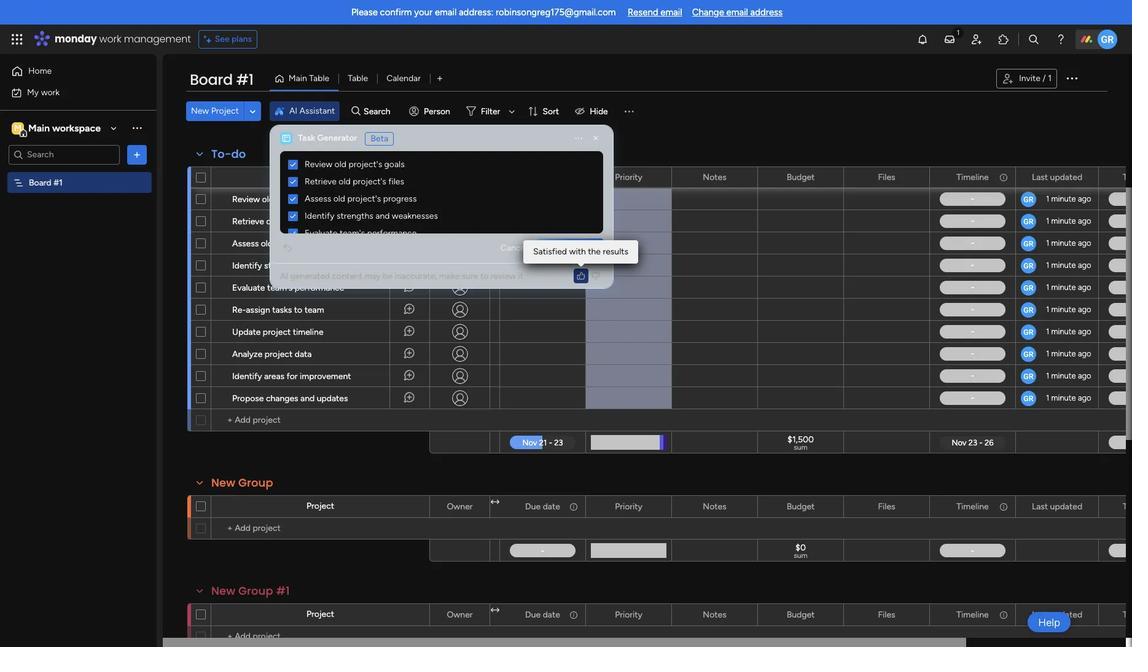 Task type: vqa. For each thing, say whether or not it's contained in the screenshot.
Add new group button
no



Task type: describe. For each thing, give the bounding box(es) containing it.
work for my
[[41, 87, 60, 97]]

1 due from the top
[[525, 501, 541, 512]]

monday
[[55, 32, 97, 46]]

main workspace
[[28, 122, 101, 134]]

change email address link
[[692, 7, 783, 18]]

see plans
[[215, 34, 252, 44]]

update
[[232, 327, 261, 337]]

menu image
[[574, 133, 584, 143]]

files inside field
[[389, 176, 404, 187]]

budget for 3rd budget field from the top
[[787, 609, 815, 620]]

options image
[[131, 148, 143, 161]]

review inside field
[[305, 159, 333, 170]]

email for resend email
[[661, 7, 682, 18]]

re-
[[232, 305, 246, 315]]

column information image
[[999, 502, 1009, 512]]

table button
[[339, 69, 377, 88]]

8 minute from the top
[[1052, 349, 1076, 358]]

10 1 minute ago from the top
[[1046, 393, 1092, 402]]

0 horizontal spatial progress
[[311, 238, 344, 249]]

identify areas for improvement
[[232, 371, 351, 382]]

address
[[751, 7, 783, 18]]

1 table from the left
[[309, 73, 329, 84]]

project for to-do
[[307, 172, 334, 183]]

1 last updated from the top
[[1032, 172, 1083, 182]]

4 1 minute ago from the top
[[1046, 261, 1092, 270]]

ai assistant
[[289, 106, 335, 116]]

10 ago from the top
[[1078, 393, 1092, 402]]

group for new group
[[238, 475, 273, 490]]

2 priority field from the top
[[612, 500, 646, 513]]

cancel
[[501, 243, 527, 253]]

column information image for first timeline field from the top of the page
[[999, 172, 1009, 182]]

it
[[518, 271, 523, 281]]

2 due date field from the top
[[522, 608, 563, 622]]

invite / 1
[[1019, 73, 1052, 84]]

v2 expand column image
[[491, 605, 500, 616]]

task
[[298, 133, 315, 143]]

to-do
[[211, 146, 246, 162]]

propose changes and updates
[[232, 393, 348, 404]]

workspace selection element
[[12, 121, 103, 137]]

tasks
[[272, 305, 292, 315]]

notes for to-do
[[703, 172, 727, 182]]

1 last from the top
[[1032, 172, 1048, 182]]

ai logo image
[[275, 106, 284, 116]]

0 horizontal spatial to
[[294, 305, 302, 315]]

notifications image
[[917, 33, 929, 45]]

main table
[[289, 73, 329, 84]]

2 vertical spatial identify
[[232, 371, 262, 382]]

make
[[439, 271, 460, 281]]

+ Add project text field
[[218, 413, 424, 428]]

3 priority field from the top
[[612, 608, 646, 622]]

3 notes from the top
[[703, 609, 727, 620]]

hide
[[590, 106, 608, 116]]

filter button
[[461, 101, 519, 121]]

propose
[[232, 393, 264, 404]]

1 vertical spatial identify strengths and weaknesses
[[232, 261, 366, 271]]

satisfied
[[533, 246, 567, 257]]

1 updated from the top
[[1051, 172, 1083, 182]]

timeline for new group #1
[[957, 609, 989, 620]]

my work
[[27, 87, 60, 97]]

main table button
[[270, 69, 339, 88]]

1 vertical spatial review old project's goals
[[232, 194, 332, 205]]

7 minute from the top
[[1052, 327, 1076, 336]]

1 timeline field from the top
[[954, 171, 992, 184]]

analyze project data
[[232, 349, 312, 359]]

change
[[692, 7, 724, 18]]

project inside the new project button
[[211, 106, 239, 116]]

edit prompt and retry image
[[283, 243, 292, 252]]

3 notes field from the top
[[700, 608, 730, 622]]

add view image
[[437, 74, 442, 83]]

2 minute from the top
[[1052, 216, 1076, 226]]

$1,500 sum
[[788, 434, 814, 452]]

board #1 inside field
[[190, 69, 254, 90]]

old inside field
[[335, 159, 347, 170]]

task generator image
[[280, 132, 292, 144]]

assistant
[[300, 106, 335, 116]]

Search field
[[361, 103, 398, 120]]

1 minute from the top
[[1052, 194, 1076, 203]]

evaluate team's performance
[[232, 283, 344, 293]]

invite / 1 button
[[997, 69, 1058, 88]]

work for monday
[[99, 32, 121, 46]]

project for update
[[263, 327, 291, 337]]

satisfied with the results
[[533, 246, 629, 257]]

1 vertical spatial files
[[316, 216, 332, 227]]

add items button
[[537, 238, 603, 258]]

help button
[[1028, 612, 1071, 632]]

Identify strengths and weaknesses field
[[302, 208, 598, 224]]

content
[[332, 271, 363, 281]]

your
[[414, 7, 433, 18]]

invite
[[1019, 73, 1041, 84]]

see
[[215, 34, 230, 44]]

greg robinson image
[[1098, 29, 1118, 49]]

plans
[[232, 34, 252, 44]]

calendar button
[[377, 69, 430, 88]]

team's
[[267, 283, 293, 293]]

items
[[577, 243, 599, 253]]

ai generated content may be inaccurate, make sure to review it
[[280, 271, 523, 281]]

column information image for 1st due date field
[[569, 502, 579, 512]]

2 last from the top
[[1032, 501, 1048, 512]]

1 date from the top
[[543, 501, 560, 512]]

generated
[[290, 271, 330, 281]]

please
[[351, 7, 378, 18]]

performance
[[295, 283, 344, 293]]

2 last updated from the top
[[1032, 501, 1083, 512]]

1 owner from the top
[[447, 501, 473, 512]]

new group #1
[[211, 583, 290, 599]]

resend
[[628, 7, 658, 18]]

ai for ai generated content may be inaccurate, make sure to review it
[[280, 271, 288, 281]]

1 1 minute ago from the top
[[1046, 194, 1092, 203]]

1 budget field from the top
[[784, 171, 818, 184]]

with
[[569, 246, 586, 257]]

review
[[491, 271, 516, 281]]

3 files field from the top
[[875, 608, 899, 622]]

6 1 minute ago from the top
[[1046, 305, 1092, 314]]

1 vertical spatial review
[[232, 194, 260, 205]]

board inside board #1 list box
[[29, 177, 51, 188]]

my work button
[[7, 83, 132, 102]]

2 1 minute ago from the top
[[1046, 216, 1092, 226]]

assess old project's progress inside field
[[305, 194, 417, 204]]

may
[[365, 271, 381, 281]]

angle down image
[[250, 107, 256, 116]]

retrieve old project's files inside field
[[305, 176, 404, 187]]

new for new group #1
[[211, 583, 235, 599]]

project for new group
[[307, 501, 334, 511]]

$0 sum
[[794, 543, 808, 560]]

generator
[[317, 133, 357, 143]]

apps image
[[998, 33, 1010, 45]]

dapulse addbtn image
[[880, 198, 882, 203]]

assess inside field
[[305, 194, 331, 204]]

1 vertical spatial retrieve
[[232, 216, 264, 227]]

person
[[424, 106, 450, 116]]

Search in workspace field
[[26, 147, 103, 162]]

m
[[14, 123, 21, 133]]

results
[[603, 246, 629, 257]]

2 updated from the top
[[1051, 501, 1083, 512]]

for
[[287, 371, 298, 382]]

arrow down image
[[505, 104, 519, 119]]

2 vertical spatial and
[[301, 393, 315, 404]]

goals inside field
[[384, 159, 405, 170]]

board inside board #1 field
[[190, 69, 233, 90]]

files for first files field
[[878, 172, 896, 182]]

0 vertical spatial to
[[480, 271, 489, 281]]

invite members image
[[971, 33, 983, 45]]

management
[[124, 32, 191, 46]]

#1 inside field
[[236, 69, 254, 90]]

New Group #1 field
[[208, 583, 293, 599]]

sort button
[[523, 101, 567, 121]]

2 last updated field from the top
[[1029, 500, 1086, 513]]

search everything image
[[1028, 33, 1040, 45]]

v2 expand column image
[[491, 497, 500, 508]]

priority for 2nd "priority" field
[[615, 501, 643, 512]]

email for change email address
[[727, 7, 748, 18]]

cancel button
[[496, 238, 532, 258]]

1 priority field from the top
[[612, 171, 646, 184]]

updates
[[317, 393, 348, 404]]

add
[[559, 243, 575, 253]]

ai assistant button
[[270, 101, 340, 121]]

1 last updated field from the top
[[1029, 171, 1086, 184]]

1 vertical spatial goals
[[312, 194, 332, 205]]

/
[[1043, 73, 1046, 84]]

1 timeline from the top
[[957, 172, 989, 182]]

improvement
[[300, 371, 351, 382]]

update project timeline
[[232, 327, 324, 337]]

new project
[[191, 106, 239, 116]]

3 last from the top
[[1032, 609, 1048, 620]]

7 ago from the top
[[1078, 327, 1092, 336]]

person button
[[404, 101, 458, 121]]

budget for third budget field from the bottom of the page
[[787, 172, 815, 182]]

options image
[[1065, 71, 1080, 85]]

1 vertical spatial identify
[[232, 261, 262, 271]]

2 table from the left
[[348, 73, 368, 84]]

1 owner field from the top
[[444, 500, 476, 513]]

identify inside field
[[305, 211, 335, 221]]

resend email link
[[628, 7, 682, 18]]

add items
[[559, 243, 599, 253]]

sure
[[462, 271, 478, 281]]

6 minute from the top
[[1052, 305, 1076, 314]]



Task type: locate. For each thing, give the bounding box(es) containing it.
2 due date from the top
[[525, 609, 560, 620]]

main for main workspace
[[28, 122, 50, 134]]

1 vertical spatial to
[[294, 305, 302, 315]]

0 vertical spatial assess
[[305, 194, 331, 204]]

table up assistant
[[309, 73, 329, 84]]

re-assign tasks to team
[[232, 305, 324, 315]]

Priority field
[[612, 171, 646, 184], [612, 500, 646, 513], [612, 608, 646, 622]]

work right the monday
[[99, 32, 121, 46]]

0 vertical spatial files
[[878, 172, 896, 182]]

workspace
[[52, 122, 101, 134]]

weaknesses down assess old project's progress field
[[392, 211, 438, 221]]

table up v2 search icon
[[348, 73, 368, 84]]

1 vertical spatial weaknesses
[[319, 261, 366, 271]]

retrieve old project's files up 'edit prompt and retry' image
[[232, 216, 332, 227]]

9 1 minute ago from the top
[[1046, 371, 1092, 380]]

new group
[[211, 475, 273, 490]]

1 vertical spatial board #1
[[29, 177, 63, 188]]

2 vertical spatial priority
[[615, 609, 643, 620]]

0 horizontal spatial email
[[435, 7, 457, 18]]

2 vertical spatial new
[[211, 583, 235, 599]]

0 horizontal spatial ai
[[280, 271, 288, 281]]

7 1 minute ago from the top
[[1046, 327, 1092, 336]]

1 horizontal spatial board #1
[[190, 69, 254, 90]]

1 vertical spatial updated
[[1051, 501, 1083, 512]]

1 vertical spatial last updated
[[1032, 501, 1083, 512]]

beta
[[371, 133, 388, 143]]

1 vertical spatial progress
[[311, 238, 344, 249]]

main for main table
[[289, 73, 307, 84]]

2 notes field from the top
[[700, 500, 730, 513]]

identify up generated at the left
[[305, 211, 335, 221]]

ai for ai assistant
[[289, 106, 297, 116]]

unsatisfied with the results image
[[591, 271, 601, 281]]

1 ago from the top
[[1078, 194, 1092, 203]]

work inside button
[[41, 87, 60, 97]]

3 minute from the top
[[1052, 238, 1076, 248]]

Assess old project's progress field
[[302, 191, 598, 207]]

sum for $1,500
[[794, 443, 808, 452]]

hide button
[[570, 101, 616, 121]]

2 + add project text field from the top
[[218, 629, 424, 644]]

column information image
[[999, 172, 1009, 182], [569, 502, 579, 512], [569, 610, 579, 620], [999, 610, 1009, 620]]

v2 search image
[[352, 104, 361, 118]]

Last updated field
[[1029, 171, 1086, 184], [1029, 500, 1086, 513], [1029, 608, 1086, 622]]

email right your at the left top of the page
[[435, 7, 457, 18]]

0 vertical spatial ai
[[289, 106, 297, 116]]

1 horizontal spatial review
[[305, 159, 333, 170]]

New Group field
[[208, 475, 276, 491]]

board down search in workspace 'field'
[[29, 177, 51, 188]]

0 vertical spatial files
[[389, 176, 404, 187]]

new for new group
[[211, 475, 235, 490]]

8 1 minute ago from the top
[[1046, 349, 1092, 358]]

+ Add project text field
[[218, 521, 424, 536], [218, 629, 424, 644]]

#1 inside field
[[276, 583, 290, 599]]

ai right ai logo on the top left of the page
[[289, 106, 297, 116]]

3 priority from the top
[[615, 609, 643, 620]]

priority for first "priority" field from the top of the page
[[615, 172, 643, 182]]

1 inside "button"
[[1048, 73, 1052, 84]]

1 vertical spatial sum
[[794, 551, 808, 560]]

due
[[525, 501, 541, 512], [525, 609, 541, 620]]

2 horizontal spatial email
[[727, 7, 748, 18]]

timeline
[[293, 327, 324, 337]]

3 budget from the top
[[787, 609, 815, 620]]

1 vertical spatial owner field
[[444, 608, 476, 622]]

2 ago from the top
[[1078, 216, 1092, 226]]

1 vertical spatial notes field
[[700, 500, 730, 513]]

0 vertical spatial main
[[289, 73, 307, 84]]

calendar
[[387, 73, 421, 84]]

10 minute from the top
[[1052, 393, 1076, 402]]

progress
[[383, 194, 417, 204], [311, 238, 344, 249]]

changes
[[266, 393, 298, 404]]

3 budget field from the top
[[784, 608, 818, 622]]

0 vertical spatial retrieve
[[305, 176, 337, 187]]

project
[[263, 327, 291, 337], [265, 349, 293, 359]]

0 horizontal spatial main
[[28, 122, 50, 134]]

2 date from the top
[[543, 609, 560, 620]]

retrieve old project's files down generator
[[305, 176, 404, 187]]

column information image for 1st due date field from the bottom of the page
[[569, 610, 579, 620]]

3 timeline field from the top
[[954, 608, 992, 622]]

notes for new group
[[703, 501, 727, 512]]

board #1 list box
[[0, 170, 157, 359]]

main inside button
[[289, 73, 307, 84]]

review old project's goals up 'edit prompt and retry' image
[[232, 194, 332, 205]]

0 vertical spatial sum
[[794, 443, 808, 452]]

group inside field
[[238, 475, 273, 490]]

2 vertical spatial timeline
[[957, 609, 989, 620]]

0 horizontal spatial strengths
[[264, 261, 301, 271]]

weaknesses up the performance
[[319, 261, 366, 271]]

1 vertical spatial new
[[211, 475, 235, 490]]

group
[[238, 475, 273, 490], [238, 583, 273, 599]]

email right change
[[727, 7, 748, 18]]

group for new group #1
[[238, 583, 273, 599]]

0 vertical spatial identify strengths and weaknesses
[[305, 211, 438, 221]]

assign
[[246, 305, 270, 315]]

my
[[27, 87, 39, 97]]

ai
[[289, 106, 297, 116], [280, 271, 288, 281]]

new
[[191, 106, 209, 116], [211, 475, 235, 490], [211, 583, 235, 599]]

progress up generated at the left
[[311, 238, 344, 249]]

2 vertical spatial last
[[1032, 609, 1048, 620]]

task generator
[[298, 133, 357, 143]]

project down re-assign tasks to team
[[263, 327, 291, 337]]

analyze
[[232, 349, 263, 359]]

0 vertical spatial review old project's goals
[[305, 159, 405, 170]]

#1 inside list box
[[54, 177, 63, 188]]

due date field right v2 expand column image
[[522, 608, 563, 622]]

6 ago from the top
[[1078, 305, 1092, 314]]

2 files from the top
[[878, 501, 896, 512]]

owner field left v2 expand column image
[[444, 608, 476, 622]]

review
[[305, 159, 333, 170], [232, 194, 260, 205]]

new inside button
[[191, 106, 209, 116]]

change email address
[[692, 7, 783, 18]]

to
[[480, 271, 489, 281], [294, 305, 302, 315]]

2 vertical spatial notes field
[[700, 608, 730, 622]]

due date field right v2 expand column icon
[[522, 500, 563, 513]]

Files field
[[875, 171, 899, 184], [875, 500, 899, 513], [875, 608, 899, 622]]

0 vertical spatial goals
[[384, 159, 405, 170]]

files for 3rd files field from the top of the page
[[878, 609, 896, 620]]

review old project's goals inside field
[[305, 159, 405, 170]]

1 image
[[953, 25, 964, 39]]

identify strengths and weaknesses inside field
[[305, 211, 438, 221]]

1 vertical spatial assess
[[232, 238, 259, 249]]

2 owner field from the top
[[444, 608, 476, 622]]

address:
[[459, 7, 494, 18]]

2 vertical spatial updated
[[1051, 609, 1083, 620]]

0 horizontal spatial review
[[232, 194, 260, 205]]

2 budget field from the top
[[784, 500, 818, 513]]

5 minute from the top
[[1052, 283, 1076, 292]]

0 vertical spatial #1
[[236, 69, 254, 90]]

budget for second budget field from the bottom of the page
[[787, 501, 815, 512]]

0 vertical spatial retrieve old project's files
[[305, 176, 404, 187]]

5 1 minute ago from the top
[[1046, 283, 1092, 292]]

Due date field
[[522, 500, 563, 513], [522, 608, 563, 622]]

2 notes from the top
[[703, 501, 727, 512]]

3 last updated from the top
[[1032, 609, 1083, 620]]

0 vertical spatial notes
[[703, 172, 727, 182]]

0 vertical spatial date
[[543, 501, 560, 512]]

2 vertical spatial budget field
[[784, 608, 818, 622]]

option
[[0, 171, 157, 174]]

3 email from the left
[[727, 7, 748, 18]]

1 group from the top
[[238, 475, 273, 490]]

due date right v2 expand column image
[[525, 609, 560, 620]]

please confirm your email address: robinsongreg175@gmail.com
[[351, 7, 616, 18]]

sum inside $1,500 sum
[[794, 443, 808, 452]]

1 priority from the top
[[615, 172, 643, 182]]

0 vertical spatial owner
[[447, 501, 473, 512]]

3 files from the top
[[878, 609, 896, 620]]

2 files field from the top
[[875, 500, 899, 513]]

4 minute from the top
[[1052, 261, 1076, 270]]

2 vertical spatial budget
[[787, 609, 815, 620]]

1 horizontal spatial board
[[190, 69, 233, 90]]

3 timeline from the top
[[957, 609, 989, 620]]

column information image for timeline field corresponding to new group #1
[[999, 610, 1009, 620]]

review old project's goals
[[305, 159, 405, 170], [232, 194, 332, 205]]

identify up evaluate
[[232, 261, 262, 271]]

timeline field for new group #1
[[954, 608, 992, 622]]

be
[[383, 271, 393, 281]]

Retrieve old project's files field
[[302, 174, 598, 190]]

and inside field
[[376, 211, 390, 221]]

new for new project
[[191, 106, 209, 116]]

1
[[1048, 73, 1052, 84], [1046, 194, 1050, 203], [1046, 216, 1050, 226], [1046, 238, 1050, 248], [1046, 261, 1050, 270], [1046, 283, 1050, 292], [1046, 305, 1050, 314], [1046, 327, 1050, 336], [1046, 349, 1050, 358], [1046, 371, 1050, 380], [1046, 393, 1050, 402]]

2 sum from the top
[[794, 551, 808, 560]]

1 horizontal spatial strengths
[[337, 211, 373, 221]]

sort
[[543, 106, 559, 116]]

last updated
[[1032, 172, 1083, 182], [1032, 501, 1083, 512], [1032, 609, 1083, 620]]

files for 2nd files field from the bottom of the page
[[878, 501, 896, 512]]

data
[[295, 349, 312, 359]]

0 vertical spatial progress
[[383, 194, 417, 204]]

home button
[[7, 61, 132, 81]]

0 vertical spatial project
[[263, 327, 291, 337]]

1 horizontal spatial retrieve
[[305, 176, 337, 187]]

0 vertical spatial weaknesses
[[392, 211, 438, 221]]

weaknesses
[[392, 211, 438, 221], [319, 261, 366, 271]]

team
[[305, 305, 324, 315]]

1 horizontal spatial email
[[661, 7, 682, 18]]

1 due date from the top
[[525, 501, 560, 512]]

0 horizontal spatial goals
[[312, 194, 332, 205]]

0 horizontal spatial table
[[309, 73, 329, 84]]

due right v2 expand column image
[[525, 609, 541, 620]]

0 vertical spatial last
[[1032, 172, 1048, 182]]

weaknesses inside field
[[392, 211, 438, 221]]

1 horizontal spatial progress
[[383, 194, 417, 204]]

to-
[[211, 146, 231, 162]]

1 vertical spatial and
[[303, 261, 317, 271]]

strengths up content
[[337, 211, 373, 221]]

owner
[[447, 501, 473, 512], [447, 609, 473, 620]]

main right the workspace image
[[28, 122, 50, 134]]

2 horizontal spatial #1
[[276, 583, 290, 599]]

inbox image
[[944, 33, 956, 45]]

minute
[[1052, 194, 1076, 203], [1052, 216, 1076, 226], [1052, 238, 1076, 248], [1052, 261, 1076, 270], [1052, 283, 1076, 292], [1052, 305, 1076, 314], [1052, 327, 1076, 336], [1052, 349, 1076, 358], [1052, 371, 1076, 380], [1052, 393, 1076, 402]]

0 vertical spatial due
[[525, 501, 541, 512]]

assess
[[305, 194, 331, 204], [232, 238, 259, 249]]

identify strengths and weaknesses down 'edit prompt and retry' image
[[232, 261, 366, 271]]

1 email from the left
[[435, 7, 457, 18]]

Review old project's goals field
[[302, 157, 598, 173]]

ai up evaluate team's performance
[[280, 271, 288, 281]]

project's inside field
[[349, 159, 382, 170]]

confirm
[[380, 7, 412, 18]]

workspace image
[[12, 121, 24, 135]]

date right v2 expand column icon
[[543, 501, 560, 512]]

to left team
[[294, 305, 302, 315]]

0 vertical spatial assess old project's progress
[[305, 194, 417, 204]]

project for new group #1
[[307, 609, 334, 619]]

3 ago from the top
[[1078, 238, 1092, 248]]

sum for $0
[[794, 551, 808, 560]]

1 notes from the top
[[703, 172, 727, 182]]

board up "new project"
[[190, 69, 233, 90]]

review down do
[[232, 194, 260, 205]]

and left updates
[[301, 393, 315, 404]]

board #1 down search in workspace 'field'
[[29, 177, 63, 188]]

$1,500
[[788, 434, 814, 445]]

review down task generator
[[305, 159, 333, 170]]

review old project's goals down generator
[[305, 159, 405, 170]]

retrieve old project's files
[[305, 176, 404, 187], [232, 216, 332, 227]]

8 ago from the top
[[1078, 349, 1092, 358]]

2 timeline field from the top
[[954, 500, 992, 513]]

retrieve inside field
[[305, 176, 337, 187]]

2 timeline from the top
[[957, 501, 989, 512]]

do
[[231, 146, 246, 162]]

owner field left v2 expand column icon
[[444, 500, 476, 513]]

2 vertical spatial files
[[878, 609, 896, 620]]

owner left v2 expand column icon
[[447, 501, 473, 512]]

due date
[[525, 501, 560, 512], [525, 609, 560, 620]]

1 vertical spatial strengths
[[264, 261, 301, 271]]

0 vertical spatial priority field
[[612, 171, 646, 184]]

0 vertical spatial board
[[190, 69, 233, 90]]

1 files field from the top
[[875, 171, 899, 184]]

Budget field
[[784, 171, 818, 184], [784, 500, 818, 513], [784, 608, 818, 622]]

ago
[[1078, 194, 1092, 203], [1078, 216, 1092, 226], [1078, 238, 1092, 248], [1078, 261, 1092, 270], [1078, 283, 1092, 292], [1078, 305, 1092, 314], [1078, 327, 1092, 336], [1078, 349, 1092, 358], [1078, 371, 1092, 380], [1078, 393, 1092, 402]]

1 horizontal spatial weaknesses
[[392, 211, 438, 221]]

email
[[435, 7, 457, 18], [661, 7, 682, 18], [727, 7, 748, 18]]

0 vertical spatial new
[[191, 106, 209, 116]]

0 vertical spatial work
[[99, 32, 121, 46]]

owner left v2 expand column image
[[447, 609, 473, 620]]

1 vertical spatial due
[[525, 609, 541, 620]]

areas
[[264, 371, 285, 382]]

Owner field
[[444, 500, 476, 513], [444, 608, 476, 622]]

robinsongreg175@gmail.com
[[496, 7, 616, 18]]

due right v2 expand column icon
[[525, 501, 541, 512]]

Notes field
[[700, 171, 730, 184], [700, 500, 730, 513], [700, 608, 730, 622]]

1 horizontal spatial main
[[289, 73, 307, 84]]

0 vertical spatial timeline
[[957, 172, 989, 182]]

9 minute from the top
[[1052, 371, 1076, 380]]

board #1 up "new project"
[[190, 69, 254, 90]]

group inside field
[[238, 583, 273, 599]]

1 vertical spatial assess old project's progress
[[232, 238, 344, 249]]

1 vertical spatial #1
[[54, 177, 63, 188]]

1 vertical spatial due date
[[525, 609, 560, 620]]

files up generated at the left
[[316, 216, 332, 227]]

notes field for to-do
[[700, 171, 730, 184]]

1 vertical spatial + add project text field
[[218, 629, 424, 644]]

project down update project timeline
[[265, 349, 293, 359]]

select product image
[[11, 33, 23, 45]]

1 minute ago
[[1046, 194, 1092, 203], [1046, 216, 1092, 226], [1046, 238, 1092, 248], [1046, 261, 1092, 270], [1046, 283, 1092, 292], [1046, 305, 1092, 314], [1046, 327, 1092, 336], [1046, 349, 1092, 358], [1046, 371, 1092, 380], [1046, 393, 1092, 402]]

0 vertical spatial budget
[[787, 172, 815, 182]]

help
[[1039, 616, 1061, 628]]

2 priority from the top
[[615, 501, 643, 512]]

9 ago from the top
[[1078, 371, 1092, 380]]

new project button
[[186, 101, 244, 121]]

0 vertical spatial owner field
[[444, 500, 476, 513]]

3 1 minute ago from the top
[[1046, 238, 1092, 248]]

1 due date field from the top
[[522, 500, 563, 513]]

2 email from the left
[[661, 7, 682, 18]]

2 budget from the top
[[787, 501, 815, 512]]

0 vertical spatial due date
[[525, 501, 560, 512]]

priority
[[615, 172, 643, 182], [615, 501, 643, 512], [615, 609, 643, 620]]

files down review old project's goals field on the top
[[389, 176, 404, 187]]

3 last updated field from the top
[[1029, 608, 1086, 622]]

0 horizontal spatial assess
[[232, 238, 259, 249]]

$0
[[796, 543, 806, 553]]

strengths down 'edit prompt and retry' image
[[264, 261, 301, 271]]

0 vertical spatial priority
[[615, 172, 643, 182]]

1 vertical spatial date
[[543, 609, 560, 620]]

strengths inside field
[[337, 211, 373, 221]]

priority for third "priority" field from the top
[[615, 609, 643, 620]]

notes field for new group
[[700, 500, 730, 513]]

satisfied with the results image
[[576, 271, 586, 281]]

retrieve
[[305, 176, 337, 187], [232, 216, 264, 227]]

new inside field
[[211, 583, 235, 599]]

main up ai assistant button
[[289, 73, 307, 84]]

project's
[[349, 159, 382, 170], [353, 176, 386, 187], [347, 194, 381, 204], [276, 194, 310, 205], [280, 216, 314, 227], [275, 238, 309, 249]]

2 vertical spatial #1
[[276, 583, 290, 599]]

to right sure
[[480, 271, 489, 281]]

monday work management
[[55, 32, 191, 46]]

0 vertical spatial last updated field
[[1029, 171, 1086, 184]]

work right the my
[[41, 87, 60, 97]]

0 vertical spatial notes field
[[700, 171, 730, 184]]

None field
[[1120, 171, 1132, 184], [302, 226, 598, 241], [1120, 500, 1132, 513], [1120, 608, 1132, 622], [1120, 171, 1132, 184], [302, 226, 598, 241], [1120, 500, 1132, 513], [1120, 608, 1132, 622]]

last
[[1032, 172, 1048, 182], [1032, 501, 1048, 512], [1032, 609, 1048, 620]]

1 vertical spatial ai
[[280, 271, 288, 281]]

new inside field
[[211, 475, 235, 490]]

1 vertical spatial retrieve old project's files
[[232, 216, 332, 227]]

1 vertical spatial due date field
[[522, 608, 563, 622]]

identify strengths and weaknesses up "may"
[[305, 211, 438, 221]]

project for analyze
[[265, 349, 293, 359]]

no file image
[[881, 192, 892, 206]]

timeline for new group
[[957, 501, 989, 512]]

#1
[[236, 69, 254, 90], [54, 177, 63, 188], [276, 583, 290, 599]]

and up the performance
[[303, 261, 317, 271]]

date right v2 expand column image
[[543, 609, 560, 620]]

0 vertical spatial files field
[[875, 171, 899, 184]]

Timeline field
[[954, 171, 992, 184], [954, 500, 992, 513], [954, 608, 992, 622]]

1 horizontal spatial goals
[[384, 159, 405, 170]]

1 budget from the top
[[787, 172, 815, 182]]

workspace options image
[[131, 122, 143, 134]]

progress down "retrieve old project's files" field
[[383, 194, 417, 204]]

progress inside field
[[383, 194, 417, 204]]

help image
[[1055, 33, 1067, 45]]

0 vertical spatial budget field
[[784, 171, 818, 184]]

1 + add project text field from the top
[[218, 521, 424, 536]]

1 sum from the top
[[794, 443, 808, 452]]

2 owner from the top
[[447, 609, 473, 620]]

files
[[878, 172, 896, 182], [878, 501, 896, 512], [878, 609, 896, 620]]

email right resend
[[661, 7, 682, 18]]

Board #1 field
[[187, 69, 257, 90]]

0 vertical spatial group
[[238, 475, 273, 490]]

5 ago from the top
[[1078, 283, 1092, 292]]

2 vertical spatial files field
[[875, 608, 899, 622]]

0 vertical spatial and
[[376, 211, 390, 221]]

To-do field
[[208, 146, 249, 162]]

2 due from the top
[[525, 609, 541, 620]]

home
[[28, 66, 52, 76]]

4 ago from the top
[[1078, 261, 1092, 270]]

old
[[335, 159, 347, 170], [339, 176, 351, 187], [333, 194, 345, 204], [262, 194, 274, 205], [266, 216, 278, 227], [261, 238, 273, 249]]

board #1 inside list box
[[29, 177, 63, 188]]

identify down analyze
[[232, 371, 262, 382]]

1 horizontal spatial assess
[[305, 194, 331, 204]]

and
[[376, 211, 390, 221], [303, 261, 317, 271], [301, 393, 315, 404]]

board
[[190, 69, 233, 90], [29, 177, 51, 188]]

1 notes field from the top
[[700, 171, 730, 184]]

1 vertical spatial budget field
[[784, 500, 818, 513]]

3 updated from the top
[[1051, 609, 1083, 620]]

ai inside button
[[289, 106, 297, 116]]

and up 'be'
[[376, 211, 390, 221]]

1 files from the top
[[878, 172, 896, 182]]

1 vertical spatial work
[[41, 87, 60, 97]]

due date right v2 expand column icon
[[525, 501, 560, 512]]

1 vertical spatial notes
[[703, 501, 727, 512]]

inaccurate,
[[395, 271, 437, 281]]

timeline field for new group
[[954, 500, 992, 513]]

main inside workspace selection element
[[28, 122, 50, 134]]

0 horizontal spatial weaknesses
[[319, 261, 366, 271]]

the
[[588, 246, 601, 257]]

2 group from the top
[[238, 583, 273, 599]]

menu image
[[623, 105, 635, 117]]



